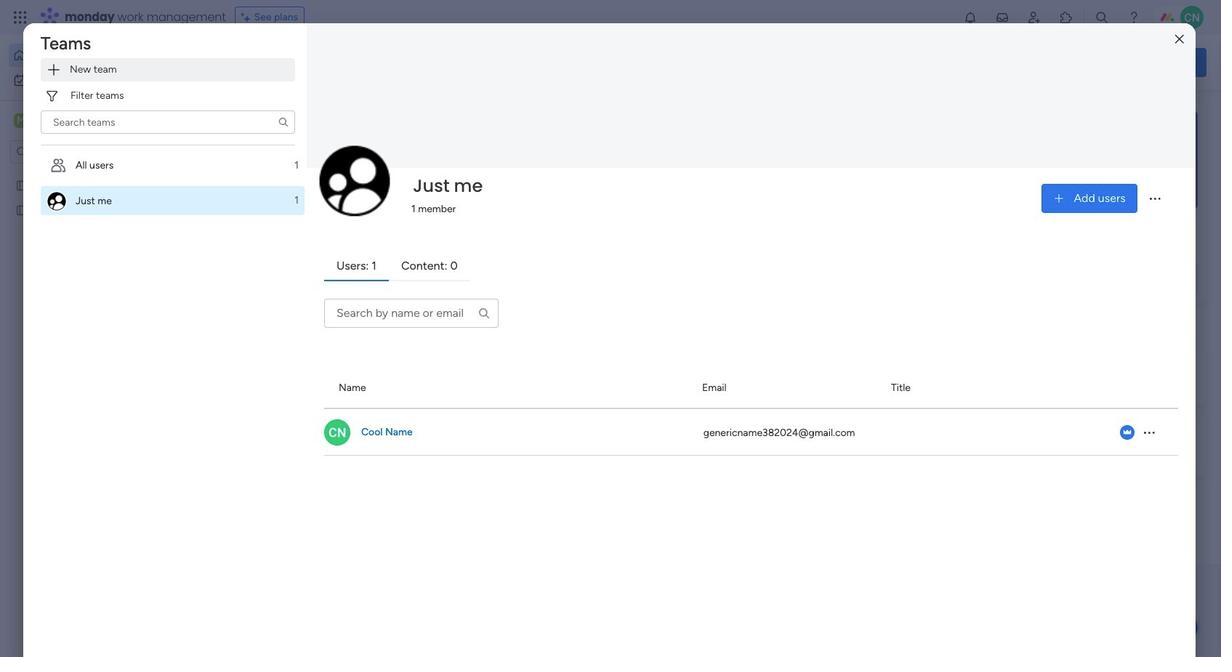 Task type: describe. For each thing, give the bounding box(es) containing it.
menu image
[[1142, 425, 1157, 440]]

update feed image
[[996, 10, 1010, 25]]

getting started element
[[989, 347, 1207, 405]]

help image
[[1127, 10, 1142, 25]]

none search field the search teams
[[41, 111, 295, 134]]

component image
[[483, 288, 496, 301]]

public board image
[[15, 178, 29, 192]]

see plans image
[[241, 9, 254, 25]]

search everything image
[[1095, 10, 1110, 25]]

menu image
[[1148, 191, 1163, 206]]

select product image
[[13, 10, 28, 25]]

2 row from the top
[[324, 409, 1179, 456]]

close recently visited image
[[225, 119, 242, 136]]

add to favorites image
[[434, 266, 448, 280]]

invite members image
[[1028, 10, 1042, 25]]

2 tab from the left
[[389, 252, 470, 281]]

help center element
[[989, 417, 1207, 475]]

team avatar image
[[319, 145, 391, 217]]



Task type: locate. For each thing, give the bounding box(es) containing it.
search image
[[278, 116, 289, 128], [478, 307, 491, 320]]

search image right close recently visited image
[[278, 116, 289, 128]]

None field
[[409, 171, 487, 202]]

public board image
[[15, 203, 29, 217]]

0 vertical spatial none search field
[[41, 111, 295, 134]]

cool name image
[[1181, 6, 1204, 29]]

none search field search by name or email
[[324, 299, 499, 328]]

option
[[9, 44, 177, 67], [9, 68, 177, 92], [41, 151, 305, 180], [0, 172, 185, 175], [41, 186, 305, 215]]

1 row from the top
[[324, 369, 1179, 409]]

Search by name or email search field
[[324, 299, 499, 328]]

tab up search by name or email search field
[[389, 252, 470, 281]]

0 vertical spatial search image
[[278, 116, 289, 128]]

grid
[[324, 369, 1179, 657]]

tab list
[[324, 252, 1179, 281]]

1 horizontal spatial none search field
[[324, 299, 499, 328]]

Search teams search field
[[41, 111, 295, 134]]

1 vertical spatial none search field
[[324, 299, 499, 328]]

0 horizontal spatial none search field
[[41, 111, 295, 134]]

notifications image
[[964, 10, 978, 25]]

search image for the search teams search field
[[278, 116, 289, 128]]

None search field
[[41, 111, 295, 134], [324, 299, 499, 328]]

list box
[[0, 170, 185, 419]]

workspace selection element
[[14, 112, 121, 131]]

monday marketplace image
[[1060, 10, 1074, 25]]

1 vertical spatial search image
[[478, 307, 491, 320]]

close image
[[1176, 34, 1184, 45]]

1 horizontal spatial search image
[[478, 307, 491, 320]]

search image down component image in the left of the page
[[478, 307, 491, 320]]

templates image image
[[1002, 110, 1194, 210]]

workspace image
[[14, 113, 28, 129]]

search image for search by name or email search field
[[478, 307, 491, 320]]

1 tab from the left
[[324, 252, 389, 281]]

cool name image
[[324, 420, 351, 446]]

tab
[[324, 252, 389, 281], [389, 252, 470, 281]]

quick search results list box
[[225, 136, 954, 329]]

tab up search by name or email search box at the top left
[[324, 252, 389, 281]]

row
[[324, 369, 1179, 409], [324, 409, 1179, 456]]

0 horizontal spatial search image
[[278, 116, 289, 128]]

Search in workspace field
[[31, 144, 121, 160]]



Task type: vqa. For each thing, say whether or not it's contained in the screenshot.
1st Column information image
no



